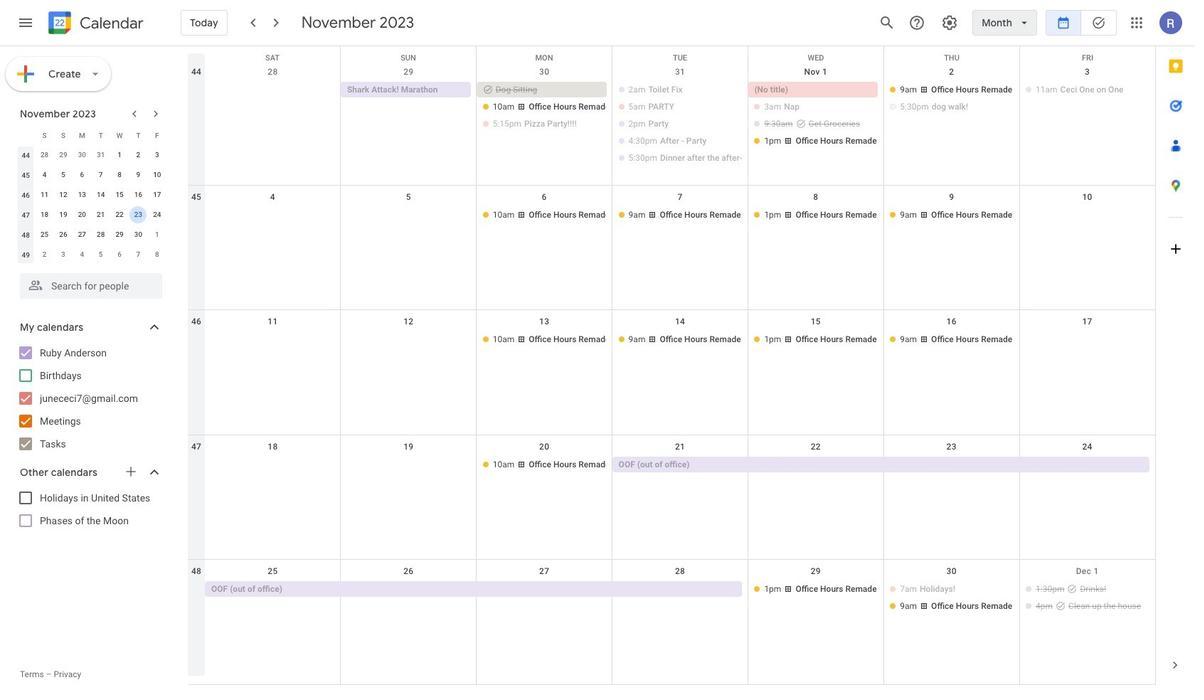 Task type: describe. For each thing, give the bounding box(es) containing it.
december 2 element
[[36, 246, 53, 263]]

heading inside calendar element
[[77, 15, 144, 32]]

9 element
[[130, 166, 147, 184]]

december 6 element
[[111, 246, 128, 263]]

2 element
[[130, 147, 147, 164]]

19 element
[[55, 206, 72, 223]]

december 4 element
[[73, 246, 91, 263]]

24 element
[[149, 206, 166, 223]]

add other calendars image
[[124, 465, 138, 479]]

6 element
[[73, 166, 91, 184]]

row group inside november 2023 grid
[[16, 145, 166, 265]]

26 element
[[55, 226, 72, 243]]

16 element
[[130, 186, 147, 203]]

14 element
[[92, 186, 109, 203]]

11 element
[[36, 186, 53, 203]]

4 element
[[36, 166, 53, 184]]

30 element
[[130, 226, 147, 243]]

27 element
[[73, 226, 91, 243]]

23 element
[[130, 206, 147, 223]]

1 element
[[111, 147, 128, 164]]

17 element
[[149, 186, 166, 203]]

settings menu image
[[941, 14, 958, 31]]

november 2023 grid
[[14, 125, 166, 265]]

december 7 element
[[130, 246, 147, 263]]

other calendars list
[[3, 487, 176, 532]]



Task type: vqa. For each thing, say whether or not it's contained in the screenshot.
left 22
no



Task type: locate. For each thing, give the bounding box(es) containing it.
grid
[[188, 46, 1155, 685]]

tab list
[[1156, 46, 1195, 645]]

21 element
[[92, 206, 109, 223]]

25 element
[[36, 226, 53, 243]]

my calendars list
[[3, 341, 176, 455]]

3 element
[[149, 147, 166, 164]]

10 element
[[149, 166, 166, 184]]

column header
[[16, 125, 35, 145]]

october 31 element
[[92, 147, 109, 164]]

october 30 element
[[73, 147, 91, 164]]

heading
[[77, 15, 144, 32]]

13 element
[[73, 186, 91, 203]]

None search field
[[0, 267, 176, 299]]

29 element
[[111, 226, 128, 243]]

Search for people text field
[[28, 273, 154, 299]]

main drawer image
[[17, 14, 34, 31]]

28 element
[[92, 226, 109, 243]]

cell inside november 2023 grid
[[129, 205, 148, 225]]

calendar element
[[46, 9, 144, 40]]

15 element
[[111, 186, 128, 203]]

5 element
[[55, 166, 72, 184]]

7 element
[[92, 166, 109, 184]]

22 element
[[111, 206, 128, 223]]

8 element
[[111, 166, 128, 184]]

october 28 element
[[36, 147, 53, 164]]

row group
[[16, 145, 166, 265]]

12 element
[[55, 186, 72, 203]]

20 element
[[73, 206, 91, 223]]

cell
[[205, 82, 341, 167], [476, 82, 612, 167], [612, 82, 748, 167], [748, 82, 884, 167], [884, 82, 1020, 167], [129, 205, 148, 225], [205, 207, 341, 224], [341, 207, 476, 224], [1020, 207, 1155, 224], [205, 332, 341, 349], [341, 332, 476, 349], [1020, 332, 1155, 349], [205, 457, 341, 474], [341, 457, 476, 474], [748, 457, 884, 474], [884, 457, 1020, 474], [1020, 457, 1155, 474], [341, 582, 476, 616], [476, 582, 612, 616], [612, 582, 748, 616], [884, 582, 1020, 616], [1020, 582, 1155, 616]]

december 8 element
[[149, 246, 166, 263]]

december 3 element
[[55, 246, 72, 263]]

18 element
[[36, 206, 53, 223]]

december 5 element
[[92, 246, 109, 263]]

december 1 element
[[149, 226, 166, 243]]

row
[[188, 46, 1155, 68], [188, 60, 1155, 185], [16, 125, 166, 145], [16, 145, 166, 165], [16, 165, 166, 185], [16, 185, 166, 205], [188, 185, 1155, 310], [16, 205, 166, 225], [16, 225, 166, 245], [16, 245, 166, 265], [188, 310, 1155, 435], [188, 435, 1155, 560], [188, 560, 1155, 685]]

column header inside november 2023 grid
[[16, 125, 35, 145]]

october 29 element
[[55, 147, 72, 164]]



